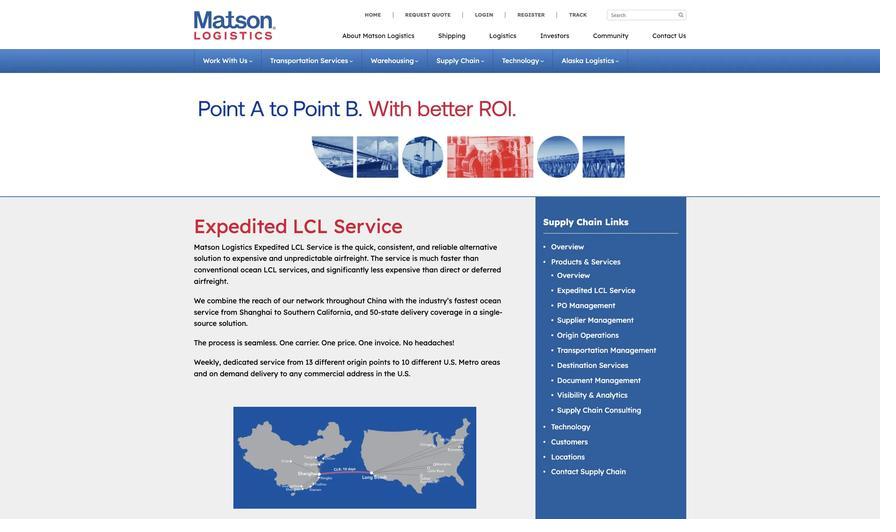 Task type: vqa. For each thing, say whether or not it's contained in the screenshot.
Logistics link
yes



Task type: describe. For each thing, give the bounding box(es) containing it.
weekly,
[[194, 358, 221, 367]]

1 vertical spatial airfreight.
[[194, 277, 228, 286]]

on
[[209, 370, 218, 379]]

and inside weekly, dedicated service from 13 different origin points to 10 different u.s. metro areas and on demand delivery to any commercial address in the u.s.
[[194, 370, 207, 379]]

coverage
[[431, 308, 463, 317]]

or
[[462, 266, 469, 275]]

request quote link
[[393, 12, 463, 18]]

products
[[551, 258, 582, 267]]

our
[[283, 297, 294, 306]]

chain for supply chain links
[[577, 217, 603, 228]]

deferred
[[471, 266, 501, 275]]

lcl map image
[[233, 408, 476, 509]]

destination
[[557, 361, 597, 370]]

points
[[369, 358, 391, 367]]

logistics up warehousing link
[[387, 32, 415, 40]]

industry's
[[419, 297, 452, 306]]

top menu navigation
[[342, 29, 686, 46]]

customers link
[[551, 438, 588, 447]]

supply chain link
[[437, 56, 484, 65]]

management for po management
[[569, 301, 616, 310]]

warehousing link
[[371, 56, 419, 65]]

technology inside supply chain links section
[[551, 423, 591, 432]]

0 horizontal spatial us
[[239, 56, 248, 65]]

3 one from the left
[[359, 339, 373, 348]]

visibility & analytics
[[557, 391, 628, 400]]

commercial
[[304, 370, 345, 379]]

from inside weekly, dedicated service from 13 different origin points to 10 different u.s. metro areas and on demand delivery to any commercial address in the u.s.
[[287, 358, 304, 367]]

service inside matson logistics expedited lcl service is the quick, consistent, and reliable alternative solution to expensive and unpredictable airfreight. the service is much faster than conventional ocean lcl services, and significantly less expensive than direct or deferred airfreight.
[[385, 254, 410, 263]]

california,
[[317, 308, 353, 317]]

work
[[203, 56, 220, 65]]

origin
[[347, 358, 367, 367]]

us inside contact us link
[[679, 32, 686, 40]]

significantly
[[327, 266, 369, 275]]

1 horizontal spatial technology link
[[551, 423, 591, 432]]

po
[[557, 301, 567, 310]]

1 vertical spatial services
[[591, 258, 621, 267]]

price.
[[338, 339, 357, 348]]

overview link for po management
[[557, 271, 590, 280]]

consistent,
[[378, 243, 415, 252]]

in inside we combine the reach of our network throughout china with the industry's fastest ocean service from shanghai to southern california, and 50-state delivery coverage in a single- source solution.
[[465, 308, 471, 317]]

contact for contact us
[[653, 32, 677, 40]]

matson inside matson logistics expedited lcl service is the quick, consistent, and reliable alternative solution to expensive and unpredictable airfreight. the service is much faster than conventional ocean lcl services, and significantly less expensive than direct or deferred airfreight.
[[194, 243, 220, 252]]

overview for technology
[[551, 243, 584, 252]]

supply chain
[[437, 56, 480, 65]]

0 horizontal spatial the
[[194, 339, 207, 348]]

network
[[296, 297, 324, 306]]

services,
[[279, 266, 309, 275]]

in inside weekly, dedicated service from 13 different origin points to 10 different u.s. metro areas and on demand delivery to any commercial address in the u.s.
[[376, 370, 382, 379]]

metro
[[459, 358, 479, 367]]

service inside weekly, dedicated service from 13 different origin points to 10 different u.s. metro areas and on demand delivery to any commercial address in the u.s.
[[260, 358, 285, 367]]

products & services
[[551, 258, 621, 267]]

shanghai
[[239, 308, 272, 317]]

1 horizontal spatial u.s.
[[444, 358, 457, 367]]

2 one from the left
[[322, 339, 336, 348]]

the right with
[[406, 297, 417, 306]]

logistics inside matson logistics expedited lcl service is the quick, consistent, and reliable alternative solution to expensive and unpredictable airfreight. the service is much faster than conventional ocean lcl services, and significantly less expensive than direct or deferred airfreight.
[[222, 243, 252, 252]]

transportation services
[[270, 56, 348, 65]]

community link
[[581, 29, 641, 46]]

13
[[306, 358, 313, 367]]

supplier management link
[[557, 316, 634, 325]]

services for transportation
[[320, 56, 348, 65]]

request
[[405, 12, 430, 18]]

about matson logistics
[[342, 32, 415, 40]]

supply chain consulting link
[[557, 406, 642, 415]]

request quote
[[405, 12, 451, 18]]

service inside supply chain links section
[[610, 286, 636, 295]]

overview link for technology
[[551, 243, 584, 252]]

customers
[[551, 438, 588, 447]]

0 vertical spatial than
[[463, 254, 479, 263]]

register
[[518, 12, 545, 18]]

process
[[209, 339, 235, 348]]

analytics
[[596, 391, 628, 400]]

login link
[[463, 12, 505, 18]]

1 different from the left
[[315, 358, 345, 367]]

to inside matson logistics expedited lcl service is the quick, consistent, and reliable alternative solution to expensive and unpredictable airfreight. the service is much faster than conventional ocean lcl services, and significantly less expensive than direct or deferred airfreight.
[[223, 254, 230, 263]]

unpredictable
[[284, 254, 332, 263]]

supply for supply chain links
[[543, 217, 574, 228]]

of
[[274, 297, 281, 306]]

expedited lcl service link
[[557, 286, 636, 295]]

reliable
[[432, 243, 458, 252]]

home
[[365, 12, 381, 18]]

dedicated
[[223, 358, 258, 367]]

track
[[569, 12, 587, 18]]

contact us
[[653, 32, 686, 40]]

about matson logistics link
[[342, 29, 427, 46]]

from inside we combine the reach of our network throughout china with the industry's fastest ocean service from shanghai to southern california, and 50-state delivery coverage in a single- source solution.
[[221, 308, 237, 317]]

a
[[473, 308, 478, 317]]

chain for supply chain
[[461, 56, 480, 65]]

conventional
[[194, 266, 239, 275]]

to left any at the bottom left of page
[[280, 370, 287, 379]]

we combine the reach of our network throughout china with the industry's fastest ocean service from shanghai to southern california, and 50-state delivery coverage in a single- source solution.
[[194, 297, 503, 329]]

track link
[[557, 12, 587, 18]]

with
[[222, 56, 237, 65]]

0 vertical spatial expedited
[[194, 214, 287, 238]]

services for destination
[[599, 361, 629, 370]]

logistics down community link in the right of the page
[[586, 56, 615, 65]]

quick,
[[355, 243, 376, 252]]

contact supply chain link
[[551, 468, 626, 477]]

po management link
[[557, 301, 616, 310]]

visibility
[[557, 391, 587, 400]]

weekly, dedicated service from 13 different origin points to 10 different u.s. metro areas and on demand delivery to any commercial address in the u.s.
[[194, 358, 500, 379]]

the inside matson logistics expedited lcl service is the quick, consistent, and reliable alternative solution to expensive and unpredictable airfreight. the service is much faster than conventional ocean lcl services, and significantly less expensive than direct or deferred airfreight.
[[371, 254, 383, 263]]

overview for po management
[[557, 271, 590, 280]]

0 horizontal spatial technology
[[502, 56, 539, 65]]

combine
[[207, 297, 237, 306]]

throughout
[[326, 297, 365, 306]]

10
[[402, 358, 410, 367]]

origin operations
[[557, 331, 619, 340]]

the up shanghai
[[239, 297, 250, 306]]

expedited lcl service inside supply chain links section
[[557, 286, 636, 295]]

invoice.
[[375, 339, 401, 348]]

contact supply chain
[[551, 468, 626, 477]]

0 vertical spatial expensive
[[232, 254, 267, 263]]

address
[[347, 370, 374, 379]]



Task type: locate. For each thing, give the bounding box(es) containing it.
management down operations
[[610, 346, 657, 355]]

1 vertical spatial delivery
[[251, 370, 278, 379]]

search image
[[679, 12, 684, 17]]

0 vertical spatial overview
[[551, 243, 584, 252]]

home link
[[365, 12, 393, 18]]

technology link down top menu navigation
[[502, 56, 544, 65]]

expensive
[[232, 254, 267, 263], [386, 266, 420, 275]]

areas
[[481, 358, 500, 367]]

demand
[[220, 370, 249, 379]]

the inside weekly, dedicated service from 13 different origin points to 10 different u.s. metro areas and on demand delivery to any commercial address in the u.s.
[[384, 370, 395, 379]]

0 horizontal spatial u.s.
[[397, 370, 411, 379]]

0 horizontal spatial service
[[307, 243, 333, 252]]

matson logistics expedited lcl service is the quick, consistent, and reliable alternative solution to expensive and unpredictable airfreight. the service is much faster than conventional ocean lcl services, and significantly less expensive than direct or deferred airfreight.
[[194, 243, 501, 286]]

1 horizontal spatial technology
[[551, 423, 591, 432]]

0 vertical spatial from
[[221, 308, 237, 317]]

chain
[[461, 56, 480, 65], [577, 217, 603, 228], [583, 406, 603, 415], [606, 468, 626, 477]]

expedited
[[194, 214, 287, 238], [254, 243, 289, 252], [557, 286, 592, 295]]

u.s. left 'metro'
[[444, 358, 457, 367]]

service inside matson logistics expedited lcl service is the quick, consistent, and reliable alternative solution to expensive and unpredictable airfreight. the service is much faster than conventional ocean lcl services, and significantly less expensive than direct or deferred airfreight.
[[307, 243, 333, 252]]

southern
[[283, 308, 315, 317]]

1 horizontal spatial contact
[[653, 32, 677, 40]]

products & services link
[[551, 258, 621, 267]]

2 horizontal spatial service
[[385, 254, 410, 263]]

0 vertical spatial expedited lcl service
[[194, 214, 403, 238]]

0 horizontal spatial is
[[237, 339, 242, 348]]

supply for supply chain
[[437, 56, 459, 65]]

any
[[289, 370, 302, 379]]

0 vertical spatial matson
[[363, 32, 386, 40]]

different
[[315, 358, 345, 367], [412, 358, 442, 367]]

locations link
[[551, 453, 585, 462]]

service
[[334, 214, 403, 238], [307, 243, 333, 252], [610, 286, 636, 295]]

expedited lcl service
[[194, 214, 403, 238], [557, 286, 636, 295]]

delivery inside we combine the reach of our network throughout china with the industry's fastest ocean service from shanghai to southern california, and 50-state delivery coverage in a single- source solution.
[[401, 308, 429, 317]]

chain for supply chain consulting
[[583, 406, 603, 415]]

register link
[[505, 12, 557, 18]]

source
[[194, 319, 217, 329]]

in
[[465, 308, 471, 317], [376, 370, 382, 379]]

destination services link
[[557, 361, 629, 370]]

service inside we combine the reach of our network throughout china with the industry's fastest ocean service from shanghai to southern california, and 50-state delivery coverage in a single- source solution.
[[194, 308, 219, 317]]

shipping link
[[427, 29, 478, 46]]

management for document management
[[595, 376, 641, 385]]

the up less
[[371, 254, 383, 263]]

to inside we combine the reach of our network throughout china with the industry's fastest ocean service from shanghai to southern california, and 50-state delivery coverage in a single- source solution.
[[274, 308, 281, 317]]

expensive down consistent,
[[386, 266, 420, 275]]

the process is seamless. one carrier. one price. one invoice. no headaches!
[[194, 339, 454, 348]]

state
[[381, 308, 399, 317]]

0 vertical spatial technology link
[[502, 56, 544, 65]]

solution
[[194, 254, 221, 263]]

0 horizontal spatial than
[[422, 266, 438, 275]]

fastest
[[454, 297, 478, 306]]

0 horizontal spatial matson
[[194, 243, 220, 252]]

contact down locations
[[551, 468, 579, 477]]

None search field
[[607, 10, 686, 20]]

& right products
[[584, 258, 589, 267]]

one right price.
[[359, 339, 373, 348]]

0 vertical spatial delivery
[[401, 308, 429, 317]]

technology up customers
[[551, 423, 591, 432]]

service up quick,
[[334, 214, 403, 238]]

1 vertical spatial expedited
[[254, 243, 289, 252]]

logistics link
[[478, 29, 529, 46]]

expensive up 'conventional'
[[232, 254, 267, 263]]

Search search field
[[607, 10, 686, 20]]

lcl inside supply chain links section
[[594, 286, 608, 295]]

carrier.
[[296, 339, 320, 348]]

transportation management link
[[557, 346, 657, 355]]

1 vertical spatial in
[[376, 370, 382, 379]]

1 horizontal spatial one
[[322, 339, 336, 348]]

us down search image
[[679, 32, 686, 40]]

1 horizontal spatial from
[[287, 358, 304, 367]]

alternative
[[460, 243, 497, 252]]

0 vertical spatial services
[[320, 56, 348, 65]]

delivery inside weekly, dedicated service from 13 different origin points to 10 different u.s. metro areas and on demand delivery to any commercial address in the u.s.
[[251, 370, 278, 379]]

0 vertical spatial us
[[679, 32, 686, 40]]

is up the significantly
[[335, 243, 340, 252]]

management for supplier management
[[588, 316, 634, 325]]

overview up products
[[551, 243, 584, 252]]

1 vertical spatial service
[[194, 308, 219, 317]]

links
[[605, 217, 629, 228]]

and left the 50-
[[355, 308, 368, 317]]

management up operations
[[588, 316, 634, 325]]

the down source
[[194, 339, 207, 348]]

0 vertical spatial ocean
[[241, 266, 262, 275]]

matson up solution
[[194, 243, 220, 252]]

supplier
[[557, 316, 586, 325]]

different up the commercial
[[315, 358, 345, 367]]

logistics down login
[[489, 32, 517, 40]]

visibility & analytics link
[[557, 391, 628, 400]]

1 one from the left
[[280, 339, 294, 348]]

2 vertical spatial services
[[599, 361, 629, 370]]

0 horizontal spatial service
[[194, 308, 219, 317]]

delivery down with
[[401, 308, 429, 317]]

and left on
[[194, 370, 207, 379]]

0 horizontal spatial expensive
[[232, 254, 267, 263]]

contact for contact supply chain
[[551, 468, 579, 477]]

supplier management
[[557, 316, 634, 325]]

delivery
[[401, 308, 429, 317], [251, 370, 278, 379]]

the inside matson logistics expedited lcl service is the quick, consistent, and reliable alternative solution to expensive and unpredictable airfreight. the service is much faster than conventional ocean lcl services, and significantly less expensive than direct or deferred airfreight.
[[342, 243, 353, 252]]

1 horizontal spatial service
[[334, 214, 403, 238]]

1 horizontal spatial transportation
[[557, 346, 608, 355]]

0 horizontal spatial airfreight.
[[194, 277, 228, 286]]

alaska
[[562, 56, 584, 65]]

1 horizontal spatial ocean
[[480, 297, 501, 306]]

1 vertical spatial transportation
[[557, 346, 608, 355]]

0 vertical spatial u.s.
[[444, 358, 457, 367]]

1 vertical spatial contact
[[551, 468, 579, 477]]

1 vertical spatial &
[[589, 391, 594, 400]]

one left carrier. at the bottom
[[280, 339, 294, 348]]

service up "po management" link
[[610, 286, 636, 295]]

ocean up single-
[[480, 297, 501, 306]]

1 vertical spatial overview
[[557, 271, 590, 280]]

0 vertical spatial the
[[371, 254, 383, 263]]

delivery down 'dedicated'
[[251, 370, 278, 379]]

transportation inside supply chain links section
[[557, 346, 608, 355]]

reach
[[252, 297, 272, 306]]

0 horizontal spatial ocean
[[241, 266, 262, 275]]

different down headaches!
[[412, 358, 442, 367]]

1 horizontal spatial than
[[463, 254, 479, 263]]

0 vertical spatial technology
[[502, 56, 539, 65]]

2 different from the left
[[412, 358, 442, 367]]

solution.
[[219, 319, 248, 329]]

transportation
[[270, 56, 319, 65], [557, 346, 608, 355]]

2 vertical spatial expedited
[[557, 286, 592, 295]]

2 horizontal spatial service
[[610, 286, 636, 295]]

1 vertical spatial overview link
[[557, 271, 590, 280]]

po management
[[557, 301, 616, 310]]

is
[[335, 243, 340, 252], [412, 254, 418, 263], [237, 339, 242, 348]]

and down unpredictable
[[311, 266, 325, 275]]

login
[[475, 12, 493, 18]]

services up "expedited lcl service" link
[[591, 258, 621, 267]]

0 horizontal spatial in
[[376, 370, 382, 379]]

expedited lcl service up unpredictable
[[194, 214, 403, 238]]

0 vertical spatial in
[[465, 308, 471, 317]]

contact inside top menu navigation
[[653, 32, 677, 40]]

transportation management
[[557, 346, 657, 355]]

0 vertical spatial service
[[334, 214, 403, 238]]

services down transportation management
[[599, 361, 629, 370]]

airfreight. down 'conventional'
[[194, 277, 228, 286]]

50-
[[370, 308, 381, 317]]

2 horizontal spatial is
[[412, 254, 418, 263]]

overview link down products
[[557, 271, 590, 280]]

0 vertical spatial transportation
[[270, 56, 319, 65]]

1 horizontal spatial is
[[335, 243, 340, 252]]

matson down 'home'
[[363, 32, 386, 40]]

the down points
[[384, 370, 395, 379]]

contact inside supply chain links section
[[551, 468, 579, 477]]

2 vertical spatial is
[[237, 339, 242, 348]]

ocean inside matson logistics expedited lcl service is the quick, consistent, and reliable alternative solution to expensive and unpredictable airfreight. the service is much faster than conventional ocean lcl services, and significantly less expensive than direct or deferred airfreight.
[[241, 266, 262, 275]]

1 vertical spatial the
[[194, 339, 207, 348]]

1 horizontal spatial airfreight.
[[334, 254, 369, 263]]

supply chain links section
[[526, 197, 696, 520]]

1 vertical spatial from
[[287, 358, 304, 367]]

alaska logistics
[[562, 56, 615, 65]]

and up much
[[417, 243, 430, 252]]

investors link
[[529, 29, 581, 46]]

management for transportation management
[[610, 346, 657, 355]]

0 vertical spatial service
[[385, 254, 410, 263]]

1 vertical spatial u.s.
[[397, 370, 411, 379]]

1 horizontal spatial the
[[371, 254, 383, 263]]

1 vertical spatial matson
[[194, 243, 220, 252]]

2 horizontal spatial one
[[359, 339, 373, 348]]

quote
[[432, 12, 451, 18]]

locations
[[551, 453, 585, 462]]

service up source
[[194, 308, 219, 317]]

us right with in the left top of the page
[[239, 56, 248, 65]]

0 vertical spatial contact
[[653, 32, 677, 40]]

0 horizontal spatial expedited lcl service
[[194, 214, 403, 238]]

1 vertical spatial technology
[[551, 423, 591, 432]]

much
[[420, 254, 439, 263]]

0 horizontal spatial different
[[315, 358, 345, 367]]

1 vertical spatial expensive
[[386, 266, 420, 275]]

contact us link
[[641, 29, 686, 46]]

destination services
[[557, 361, 629, 370]]

and up services,
[[269, 254, 282, 263]]

0 horizontal spatial technology link
[[502, 56, 544, 65]]

than
[[463, 254, 479, 263], [422, 266, 438, 275]]

u.s. down 10
[[397, 370, 411, 379]]

community
[[593, 32, 629, 40]]

0 horizontal spatial one
[[280, 339, 294, 348]]

service up unpredictable
[[307, 243, 333, 252]]

0 horizontal spatial transportation
[[270, 56, 319, 65]]

overview down products
[[557, 271, 590, 280]]

to up 'conventional'
[[223, 254, 230, 263]]

than up or
[[463, 254, 479, 263]]

services down about
[[320, 56, 348, 65]]

consulting
[[605, 406, 642, 415]]

than down much
[[422, 266, 438, 275]]

is right process
[[237, 339, 242, 348]]

1 horizontal spatial delivery
[[401, 308, 429, 317]]

& down document management
[[589, 391, 594, 400]]

transportation for transportation services
[[270, 56, 319, 65]]

management up analytics
[[595, 376, 641, 385]]

1 vertical spatial service
[[307, 243, 333, 252]]

0 vertical spatial is
[[335, 243, 340, 252]]

overview link up products
[[551, 243, 584, 252]]

1 vertical spatial technology link
[[551, 423, 591, 432]]

document management
[[557, 376, 641, 385]]

about
[[342, 32, 361, 40]]

2 vertical spatial service
[[260, 358, 285, 367]]

headaches!
[[415, 339, 454, 348]]

technology down top menu navigation
[[502, 56, 539, 65]]

and inside we combine the reach of our network throughout china with the industry's fastest ocean service from shanghai to southern california, and 50-state delivery coverage in a single- source solution.
[[355, 308, 368, 317]]

1 vertical spatial is
[[412, 254, 418, 263]]

to down the of at the bottom left of page
[[274, 308, 281, 317]]

expedited inside matson logistics expedited lcl service is the quick, consistent, and reliable alternative solution to expensive and unpredictable airfreight. the service is much faster than conventional ocean lcl services, and significantly less expensive than direct or deferred airfreight.
[[254, 243, 289, 252]]

1 vertical spatial ocean
[[480, 297, 501, 306]]

technology link up customers
[[551, 423, 591, 432]]

from up any at the bottom left of page
[[287, 358, 304, 367]]

0 horizontal spatial contact
[[551, 468, 579, 477]]

u.s.
[[444, 358, 457, 367], [397, 370, 411, 379]]

supply for supply chain consulting
[[557, 406, 581, 415]]

work with us
[[203, 56, 248, 65]]

the left quick,
[[342, 243, 353, 252]]

1 vertical spatial than
[[422, 266, 438, 275]]

0 vertical spatial &
[[584, 258, 589, 267]]

0 vertical spatial airfreight.
[[334, 254, 369, 263]]

1 horizontal spatial expedited lcl service
[[557, 286, 636, 295]]

airfreight. up the significantly
[[334, 254, 369, 263]]

contact down search search field
[[653, 32, 677, 40]]

1 horizontal spatial matson
[[363, 32, 386, 40]]

lcl
[[293, 214, 328, 238], [291, 243, 305, 252], [264, 266, 277, 275], [594, 286, 608, 295]]

1 horizontal spatial in
[[465, 308, 471, 317]]

alaska services image
[[199, 81, 681, 187]]

1 horizontal spatial different
[[412, 358, 442, 367]]

1 horizontal spatial expensive
[[386, 266, 420, 275]]

warehousing
[[371, 56, 414, 65]]

1 horizontal spatial service
[[260, 358, 285, 367]]

is left much
[[412, 254, 418, 263]]

1 vertical spatial expedited lcl service
[[557, 286, 636, 295]]

service down seamless.
[[260, 358, 285, 367]]

logistics up 'conventional'
[[222, 243, 252, 252]]

ocean up reach
[[241, 266, 262, 275]]

0 horizontal spatial from
[[221, 308, 237, 317]]

airfreight.
[[334, 254, 369, 263], [194, 277, 228, 286]]

in left a
[[465, 308, 471, 317]]

& for visibility
[[589, 391, 594, 400]]

alaska logistics link
[[562, 56, 619, 65]]

transportation for transportation management
[[557, 346, 608, 355]]

expedited lcl service up po management at the bottom of the page
[[557, 286, 636, 295]]

investors
[[540, 32, 569, 40]]

matson logistics image
[[194, 11, 276, 40]]

matson inside top menu navigation
[[363, 32, 386, 40]]

expedited inside supply chain links section
[[557, 286, 592, 295]]

& for products
[[584, 258, 589, 267]]

1 vertical spatial us
[[239, 56, 248, 65]]

to left 10
[[393, 358, 400, 367]]

one
[[280, 339, 294, 348], [322, 339, 336, 348], [359, 339, 373, 348]]

in down points
[[376, 370, 382, 379]]

&
[[584, 258, 589, 267], [589, 391, 594, 400]]

contact
[[653, 32, 677, 40], [551, 468, 579, 477]]

management up supplier management
[[569, 301, 616, 310]]

0 horizontal spatial delivery
[[251, 370, 278, 379]]

from up solution.
[[221, 308, 237, 317]]

2 vertical spatial service
[[610, 286, 636, 295]]

ocean inside we combine the reach of our network throughout china with the industry's fastest ocean service from shanghai to southern california, and 50-state delivery coverage in a single- source solution.
[[480, 297, 501, 306]]

china
[[367, 297, 387, 306]]

origin
[[557, 331, 579, 340]]

one left price.
[[322, 339, 336, 348]]

service down consistent,
[[385, 254, 410, 263]]

single-
[[480, 308, 503, 317]]

the
[[342, 243, 353, 252], [239, 297, 250, 306], [406, 297, 417, 306], [384, 370, 395, 379]]

document management link
[[557, 376, 641, 385]]

1 horizontal spatial us
[[679, 32, 686, 40]]

0 vertical spatial overview link
[[551, 243, 584, 252]]



